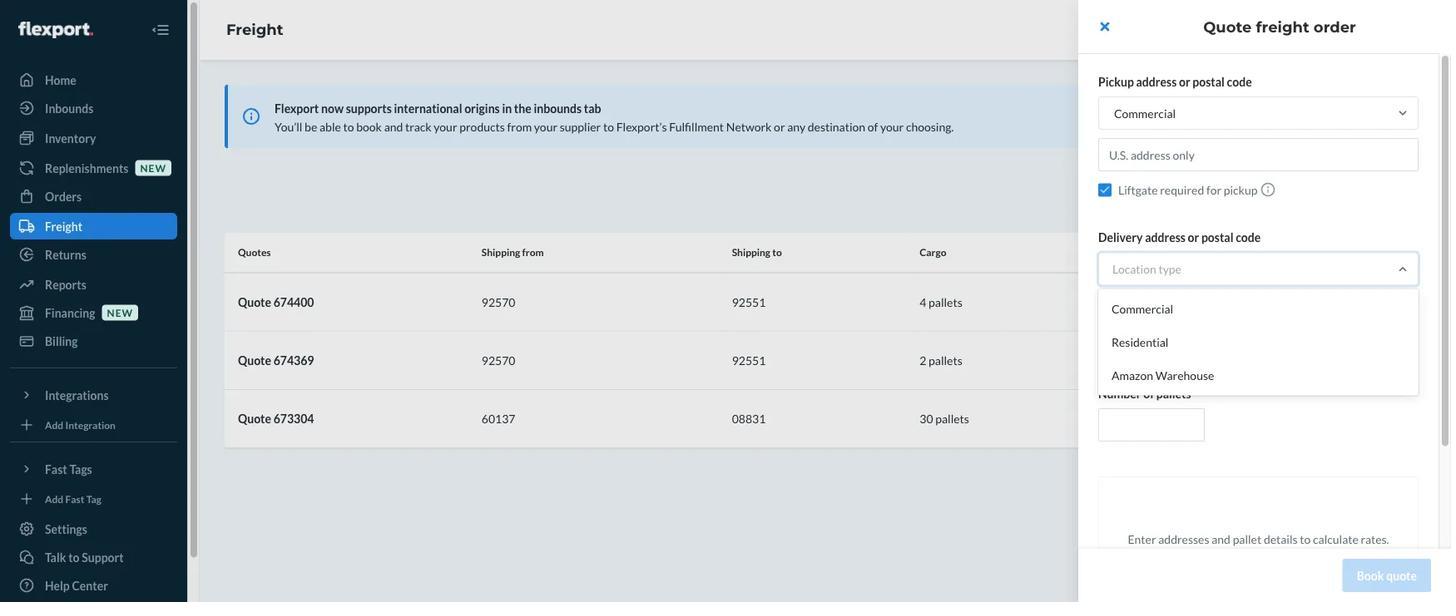 Task type: locate. For each thing, give the bounding box(es) containing it.
liftgate up delivery
[[1119, 183, 1158, 197]]

1 for from the top
[[1207, 183, 1222, 197]]

or down liftgate required for pickup
[[1188, 231, 1200, 245]]

postal
[[1193, 74, 1225, 89], [1202, 231, 1234, 245]]

1 vertical spatial liftgate
[[1119, 339, 1158, 353]]

or right "pickup"
[[1179, 74, 1191, 89]]

1 required from the top
[[1161, 183, 1205, 197]]

1 vertical spatial commercial
[[1112, 302, 1174, 316]]

liftgate for liftgate required for delivery
[[1119, 339, 1158, 353]]

liftgate
[[1119, 183, 1158, 197], [1119, 339, 1158, 353]]

0 vertical spatial address
[[1137, 74, 1177, 89]]

type
[[1159, 262, 1182, 276]]

quote
[[1387, 569, 1418, 583]]

0 vertical spatial required
[[1161, 183, 1205, 197]]

1 vertical spatial postal
[[1202, 231, 1234, 245]]

u.s. address only text field up pickup
[[1099, 138, 1419, 171]]

u.s. address only text field for liftgate required for delivery
[[1099, 294, 1419, 328]]

code
[[1227, 74, 1252, 89], [1236, 231, 1261, 245]]

delivery
[[1099, 231, 1143, 245]]

for
[[1207, 183, 1222, 197], [1207, 339, 1222, 353]]

of
[[1144, 387, 1155, 401]]

0 vertical spatial code
[[1227, 74, 1252, 89]]

liftgate required for delivery
[[1119, 339, 1265, 353]]

address right "pickup"
[[1137, 74, 1177, 89]]

u.s. address only text field up delivery
[[1099, 294, 1419, 328]]

for left delivery
[[1207, 339, 1222, 353]]

1 vertical spatial address
[[1145, 231, 1186, 245]]

postal down quote
[[1193, 74, 1225, 89]]

commercial up residential
[[1112, 302, 1174, 316]]

amazon warehouse
[[1112, 369, 1215, 383]]

calculate
[[1314, 532, 1359, 546]]

1 vertical spatial or
[[1188, 231, 1200, 245]]

enter addresses and pallet details to calculate rates.
[[1128, 532, 1390, 546]]

for left pickup
[[1207, 183, 1222, 197]]

order
[[1314, 17, 1357, 36]]

0 vertical spatial postal
[[1193, 74, 1225, 89]]

postal for pickup address or postal code
[[1193, 74, 1225, 89]]

pallets
[[1157, 387, 1192, 401]]

None number field
[[1099, 409, 1205, 442]]

commercial down "pickup"
[[1115, 106, 1176, 120]]

liftgate up amazon
[[1119, 339, 1158, 353]]

pickup
[[1099, 74, 1134, 89]]

1 u.s. address only text field from the top
[[1099, 138, 1419, 171]]

1 vertical spatial required
[[1161, 339, 1205, 353]]

commercial
[[1115, 106, 1176, 120], [1112, 302, 1174, 316]]

liftgate required for pickup
[[1119, 183, 1258, 197]]

code down pickup
[[1236, 231, 1261, 245]]

2 liftgate from the top
[[1119, 339, 1158, 353]]

required
[[1161, 183, 1205, 197], [1161, 339, 1205, 353]]

quote freight order
[[1204, 17, 1357, 36]]

book quote button
[[1343, 559, 1432, 593]]

delivery address or postal code
[[1099, 231, 1261, 245]]

2 for from the top
[[1207, 339, 1222, 353]]

postal down pickup
[[1202, 231, 1234, 245]]

None checkbox
[[1099, 339, 1112, 353]]

required up 'warehouse'
[[1161, 339, 1205, 353]]

address up the type
[[1145, 231, 1186, 245]]

2 required from the top
[[1161, 339, 1205, 353]]

pickup address or postal code
[[1099, 74, 1252, 89]]

required up delivery address or postal code
[[1161, 183, 1205, 197]]

postal for delivery address or postal code
[[1202, 231, 1234, 245]]

0 vertical spatial or
[[1179, 74, 1191, 89]]

residential
[[1112, 335, 1169, 350]]

rates.
[[1361, 532, 1390, 546]]

1 vertical spatial code
[[1236, 231, 1261, 245]]

or
[[1179, 74, 1191, 89], [1188, 231, 1200, 245]]

and
[[1212, 532, 1231, 546]]

1 vertical spatial u.s. address only text field
[[1099, 294, 1419, 328]]

location
[[1113, 262, 1157, 276]]

1 vertical spatial for
[[1207, 339, 1222, 353]]

center
[[1415, 271, 1430, 305]]

0 vertical spatial u.s. address only text field
[[1099, 138, 1419, 171]]

0 vertical spatial for
[[1207, 183, 1222, 197]]

None checkbox
[[1099, 183, 1112, 197]]

amazon
[[1112, 369, 1154, 383]]

code for delivery address or postal code
[[1236, 231, 1261, 245]]

1 liftgate from the top
[[1119, 183, 1158, 197]]

2 u.s. address only text field from the top
[[1099, 294, 1419, 328]]

code down quote
[[1227, 74, 1252, 89]]

0 vertical spatial commercial
[[1115, 106, 1176, 120]]

address
[[1137, 74, 1177, 89], [1145, 231, 1186, 245]]

0 vertical spatial liftgate
[[1119, 183, 1158, 197]]

U.S. address only text field
[[1099, 138, 1419, 171], [1099, 294, 1419, 328]]



Task type: describe. For each thing, give the bounding box(es) containing it.
freight
[[1256, 17, 1310, 36]]

u.s. address only text field for liftgate required for pickup
[[1099, 138, 1419, 171]]

close image
[[1101, 20, 1110, 33]]

location type
[[1113, 262, 1182, 276]]

required for delivery
[[1161, 339, 1205, 353]]

code for pickup address or postal code
[[1227, 74, 1252, 89]]

or for pickup
[[1179, 74, 1191, 89]]

number of pallets
[[1099, 387, 1192, 401]]

enter
[[1128, 532, 1157, 546]]

pickup
[[1224, 183, 1258, 197]]

book
[[1357, 569, 1385, 583]]

help center button
[[1407, 259, 1439, 344]]

quote
[[1204, 17, 1252, 36]]

delivery
[[1224, 339, 1265, 353]]

address for pickup
[[1137, 74, 1177, 89]]

or for delivery
[[1188, 231, 1200, 245]]

pallet
[[1233, 532, 1262, 546]]

book quote
[[1357, 569, 1418, 583]]

help
[[1415, 308, 1430, 332]]

help center
[[1415, 271, 1430, 332]]

addresses
[[1159, 532, 1210, 546]]

warehouse
[[1156, 369, 1215, 383]]

for for delivery
[[1207, 339, 1222, 353]]

number
[[1099, 387, 1142, 401]]

to
[[1300, 532, 1311, 546]]

address for delivery
[[1145, 231, 1186, 245]]

liftgate for liftgate required for pickup
[[1119, 183, 1158, 197]]

required for pickup
[[1161, 183, 1205, 197]]

details
[[1264, 532, 1298, 546]]

for for pickup
[[1207, 183, 1222, 197]]



Task type: vqa. For each thing, say whether or not it's contained in the screenshot.
COMMERCIAL to the top
yes



